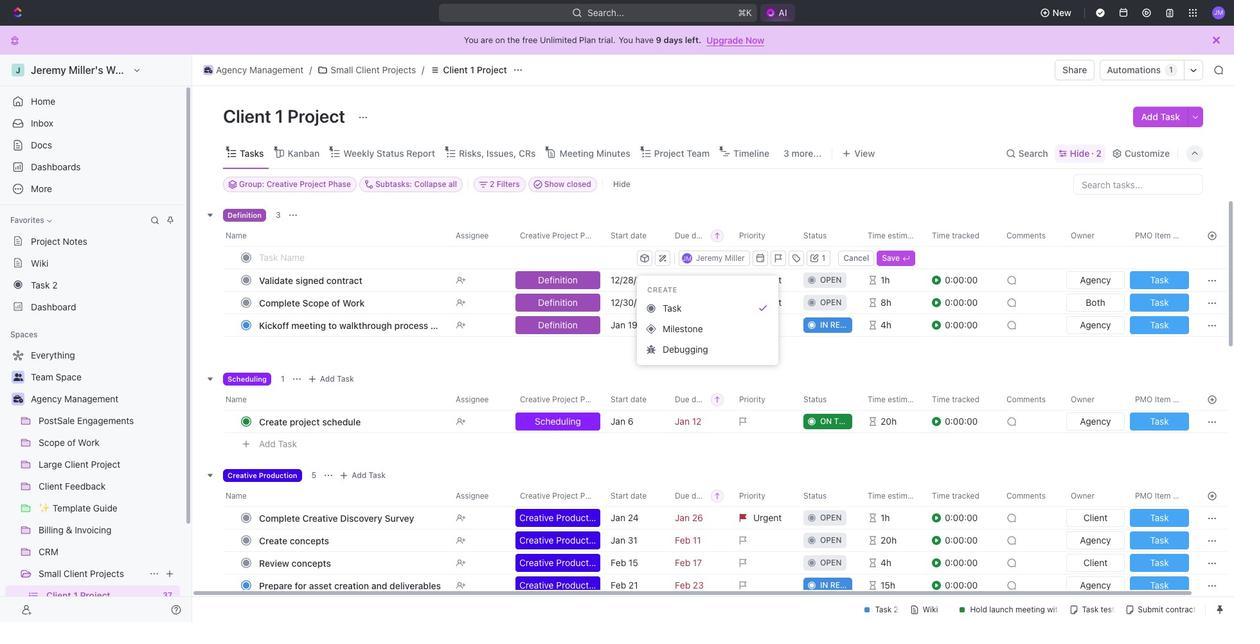Task type: vqa. For each thing, say whether or not it's contained in the screenshot.
Now
yes



Task type: describe. For each thing, give the bounding box(es) containing it.
task up customize
[[1161, 111, 1181, 122]]

‎task 2
[[31, 279, 58, 290]]

create project schedule link
[[256, 413, 446, 431]]

to
[[329, 320, 337, 331]]

search button
[[1002, 144, 1053, 162]]

task inside task button
[[663, 303, 682, 314]]

complete for complete creative discovery survey
[[259, 513, 300, 524]]

schedule
[[322, 416, 361, 427]]

meeting
[[292, 320, 326, 331]]

meeting minutes link
[[557, 144, 631, 162]]

‎task 2 link
[[5, 275, 180, 295]]

complete creative discovery survey
[[259, 513, 414, 524]]

search
[[1019, 148, 1049, 159]]

business time image
[[204, 67, 212, 73]]

discovery
[[340, 513, 383, 524]]

validate
[[259, 275, 293, 286]]

project team link
[[652, 144, 710, 162]]

0 vertical spatial create
[[648, 286, 678, 294]]

0 vertical spatial small client projects link
[[315, 62, 420, 78]]

report
[[407, 148, 435, 159]]

add task up discovery
[[352, 471, 386, 480]]

home link
[[5, 91, 180, 112]]

validate signed contract link
[[256, 271, 446, 290]]

customize
[[1125, 148, 1171, 159]]

1 / from the left
[[310, 64, 312, 75]]

2 for ‎task 2
[[52, 279, 58, 290]]

review
[[259, 558, 289, 569]]

dashboards
[[31, 161, 81, 172]]

free
[[523, 35, 538, 45]]

task up schedule at left bottom
[[337, 374, 354, 384]]

0 horizontal spatial creative
[[228, 472, 257, 480]]

survey
[[385, 513, 414, 524]]

0 vertical spatial client 1 project
[[443, 64, 507, 75]]

cancel button
[[839, 251, 875, 266]]

share
[[1063, 64, 1088, 75]]

0 vertical spatial agency management link
[[200, 62, 307, 78]]

meeting minutes
[[560, 148, 631, 159]]

0 vertical spatial small client projects
[[331, 64, 416, 75]]

agency management link inside tree
[[31, 389, 178, 410]]

bug image
[[647, 345, 656, 354]]

and
[[372, 580, 387, 591]]

small client projects inside tree
[[39, 569, 124, 579]]

status
[[377, 148, 404, 159]]

project left team
[[655, 148, 685, 159]]

timeline link
[[731, 144, 770, 162]]

kanban link
[[285, 144, 320, 162]]

1 vertical spatial creative
[[303, 513, 338, 524]]

upgrade
[[707, 34, 744, 45]]

customize button
[[1109, 144, 1174, 162]]

add task up customize
[[1142, 111, 1181, 122]]

inbox
[[31, 118, 53, 129]]

debugging
[[663, 344, 709, 355]]

with
[[431, 320, 449, 331]]

notes
[[63, 236, 87, 247]]

you are on the free unlimited plan trial. you have 9 days left. upgrade now
[[464, 34, 765, 45]]

of
[[332, 297, 340, 308]]

weekly status report
[[344, 148, 435, 159]]

kickoff meeting to walkthrough process with client
[[259, 320, 475, 331]]

new button
[[1035, 3, 1080, 23]]

meeting
[[560, 148, 594, 159]]

complete for complete scope of work
[[259, 297, 300, 308]]

project up kanban
[[288, 105, 346, 127]]

tasks link
[[237, 144, 264, 162]]

client 1 project link
[[427, 62, 511, 78]]

the
[[508, 35, 520, 45]]

project team
[[655, 148, 710, 159]]

9
[[656, 35, 662, 45]]

are
[[481, 35, 493, 45]]

create for create concepts
[[259, 535, 288, 546]]

hide 2
[[1071, 148, 1102, 159]]

docs link
[[5, 135, 180, 156]]

prepare for asset creation and deliverables
[[259, 580, 441, 591]]

prepare
[[259, 580, 293, 591]]

project
[[290, 416, 320, 427]]

validate signed contract
[[259, 275, 363, 286]]

days
[[664, 35, 683, 45]]

add task button up customize
[[1134, 107, 1189, 127]]

task down project
[[278, 438, 297, 449]]

add task button up schedule at left bottom
[[305, 372, 359, 387]]

client inside client 1 project link
[[443, 64, 468, 75]]

walkthrough
[[340, 320, 392, 331]]

risks, issues, crs link
[[457, 144, 536, 162]]

create for create project schedule
[[259, 416, 288, 427]]

automations
[[1108, 64, 1162, 75]]

project down the are
[[477, 64, 507, 75]]

dashboard link
[[5, 297, 180, 317]]

dashboards link
[[5, 157, 180, 178]]

2 / from the left
[[422, 64, 425, 75]]

hide for hide
[[614, 179, 631, 189]]

agency management inside tree
[[31, 394, 119, 405]]

create project schedule
[[259, 416, 361, 427]]

small inside tree
[[39, 569, 61, 579]]

left.
[[685, 35, 702, 45]]

timeline
[[734, 148, 770, 159]]

inbox link
[[5, 113, 180, 134]]

home
[[31, 96, 55, 107]]

search...
[[588, 7, 625, 18]]

1 horizontal spatial agency
[[216, 64, 247, 75]]

weekly
[[344, 148, 374, 159]]

concepts for review concepts
[[292, 558, 331, 569]]

management inside tree
[[64, 394, 119, 405]]

complete scope of work link
[[256, 294, 446, 312]]



Task type: locate. For each thing, give the bounding box(es) containing it.
1 horizontal spatial small client projects
[[331, 64, 416, 75]]

0 horizontal spatial projects
[[90, 569, 124, 579]]

add task button up the production
[[253, 437, 302, 452]]

add up discovery
[[352, 471, 367, 480]]

process
[[395, 320, 429, 331]]

business time image
[[13, 396, 23, 403]]

agency management right business time icon
[[216, 64, 304, 75]]

concepts for create concepts
[[290, 535, 329, 546]]

now
[[746, 34, 765, 45]]

project notes
[[31, 236, 87, 247]]

minutes
[[597, 148, 631, 159]]

asset
[[309, 580, 332, 591]]

tree inside sidebar navigation
[[5, 345, 180, 623]]

small client projects link
[[315, 62, 420, 78], [39, 564, 144, 585]]

save
[[883, 253, 900, 263]]

add task button up discovery
[[337, 468, 391, 484]]

project notes link
[[5, 231, 180, 251]]

0 horizontal spatial management
[[64, 394, 119, 405]]

task
[[1161, 111, 1181, 122], [663, 303, 682, 314], [337, 374, 354, 384], [278, 438, 297, 449], [369, 471, 386, 480]]

concepts up asset
[[292, 558, 331, 569]]

hide for hide 2
[[1071, 148, 1090, 159]]

1 horizontal spatial hide
[[1071, 148, 1090, 159]]

kickoff meeting to walkthrough process with client link
[[256, 316, 475, 335]]

creative production
[[228, 472, 298, 480]]

for
[[295, 580, 307, 591]]

plan
[[580, 35, 596, 45]]

1 vertical spatial small client projects
[[39, 569, 124, 579]]

add task up schedule at left bottom
[[320, 374, 354, 384]]

0 horizontal spatial 2
[[52, 279, 58, 290]]

have
[[636, 35, 654, 45]]

hide button
[[608, 177, 636, 192]]

0 vertical spatial agency
[[216, 64, 247, 75]]

0 horizontal spatial hide
[[614, 179, 631, 189]]

scheduling
[[228, 375, 267, 384]]

agency
[[216, 64, 247, 75], [31, 394, 62, 405]]

create up review
[[259, 535, 288, 546]]

complete scope of work
[[259, 297, 365, 308]]

complete creative discovery survey link
[[256, 509, 446, 528]]

1 horizontal spatial you
[[619, 35, 634, 45]]

1 you from the left
[[464, 35, 479, 45]]

‎task
[[31, 279, 50, 290]]

work
[[343, 297, 365, 308]]

hide right search on the top right of page
[[1071, 148, 1090, 159]]

favorites
[[10, 215, 44, 225]]

5
[[312, 471, 317, 480]]

1 horizontal spatial agency management
[[216, 64, 304, 75]]

2 inside sidebar navigation
[[52, 279, 58, 290]]

1 vertical spatial small
[[39, 569, 61, 579]]

save button
[[877, 251, 916, 266]]

you left have
[[619, 35, 634, 45]]

0 horizontal spatial client 1 project
[[223, 105, 349, 127]]

trial.
[[599, 35, 616, 45]]

1 horizontal spatial management
[[250, 64, 304, 75]]

client 1 project down the are
[[443, 64, 507, 75]]

0 vertical spatial 2
[[1097, 148, 1102, 159]]

milestone
[[663, 323, 703, 334]]

create left project
[[259, 416, 288, 427]]

1 horizontal spatial projects
[[382, 64, 416, 75]]

0 horizontal spatial /
[[310, 64, 312, 75]]

signed
[[296, 275, 324, 286]]

Task Name text field
[[259, 247, 635, 268]]

0 vertical spatial concepts
[[290, 535, 329, 546]]

create up the milestone
[[648, 286, 678, 294]]

1 horizontal spatial small client projects link
[[315, 62, 420, 78]]

client
[[356, 64, 380, 75], [443, 64, 468, 75], [223, 105, 271, 127], [64, 569, 88, 579]]

project
[[477, 64, 507, 75], [288, 105, 346, 127], [655, 148, 685, 159], [31, 236, 60, 247]]

add task up the production
[[259, 438, 297, 449]]

0 vertical spatial creative
[[228, 472, 257, 480]]

concepts up review concepts
[[290, 535, 329, 546]]

tree containing agency management
[[5, 345, 180, 623]]

add up customize
[[1142, 111, 1159, 122]]

0 vertical spatial management
[[250, 64, 304, 75]]

projects inside tree
[[90, 569, 124, 579]]

0 vertical spatial complete
[[259, 297, 300, 308]]

agency inside tree
[[31, 394, 62, 405]]

1 vertical spatial create
[[259, 416, 288, 427]]

1 horizontal spatial agency management link
[[200, 62, 307, 78]]

0 horizontal spatial agency management
[[31, 394, 119, 405]]

2 right "‎task"
[[52, 279, 58, 290]]

1 vertical spatial agency
[[31, 394, 62, 405]]

risks, issues, crs
[[459, 148, 536, 159]]

dashboard
[[31, 301, 76, 312]]

0 vertical spatial hide
[[1071, 148, 1090, 159]]

2 you from the left
[[619, 35, 634, 45]]

1 vertical spatial agency management link
[[31, 389, 178, 410]]

review concepts
[[259, 558, 331, 569]]

spaces
[[10, 330, 38, 340]]

1 vertical spatial agency management
[[31, 394, 119, 405]]

definition
[[228, 211, 262, 220]]

review concepts link
[[256, 554, 446, 573]]

add up schedule at left bottom
[[320, 374, 335, 384]]

docs
[[31, 140, 52, 151]]

1 complete from the top
[[259, 297, 300, 308]]

0 horizontal spatial small client projects link
[[39, 564, 144, 585]]

1 vertical spatial client 1 project
[[223, 105, 349, 127]]

create concepts link
[[256, 532, 446, 550]]

task up discovery
[[369, 471, 386, 480]]

1 horizontal spatial /
[[422, 64, 425, 75]]

2 vertical spatial create
[[259, 535, 288, 546]]

scope
[[303, 297, 329, 308]]

new
[[1053, 7, 1072, 18]]

debugging button
[[643, 340, 774, 360]]

tasks
[[240, 148, 264, 159]]

you
[[464, 35, 479, 45], [619, 35, 634, 45]]

2 for hide 2
[[1097, 148, 1102, 159]]

risks,
[[459, 148, 484, 159]]

hide down minutes
[[614, 179, 631, 189]]

complete up create concepts
[[259, 513, 300, 524]]

1 vertical spatial small client projects link
[[39, 564, 144, 585]]

0 vertical spatial small
[[331, 64, 353, 75]]

production
[[259, 472, 298, 480]]

milestone button
[[643, 319, 774, 340]]

1 vertical spatial complete
[[259, 513, 300, 524]]

0 horizontal spatial you
[[464, 35, 479, 45]]

client 1 project
[[443, 64, 507, 75], [223, 105, 349, 127]]

add task button
[[1134, 107, 1189, 127], [305, 372, 359, 387], [253, 437, 302, 452], [337, 468, 391, 484]]

2 left customize button
[[1097, 148, 1102, 159]]

crs
[[519, 148, 536, 159]]

weekly status report link
[[341, 144, 435, 162]]

small client projects
[[331, 64, 416, 75], [39, 569, 124, 579]]

wiki link
[[5, 253, 180, 273]]

add up creative production
[[259, 438, 276, 449]]

1 vertical spatial projects
[[90, 569, 124, 579]]

agency right business time icon
[[216, 64, 247, 75]]

1 horizontal spatial client 1 project
[[443, 64, 507, 75]]

favorites button
[[5, 213, 57, 228]]

0 horizontal spatial agency
[[31, 394, 62, 405]]

deliverables
[[390, 580, 441, 591]]

/
[[310, 64, 312, 75], [422, 64, 425, 75]]

Search tasks... text field
[[1075, 175, 1203, 194]]

task up the milestone
[[663, 303, 682, 314]]

1 vertical spatial hide
[[614, 179, 631, 189]]

create concepts
[[259, 535, 329, 546]]

1 vertical spatial 2
[[52, 279, 58, 290]]

⌘k
[[739, 7, 753, 18]]

small client projects link inside tree
[[39, 564, 144, 585]]

1 vertical spatial concepts
[[292, 558, 331, 569]]

hide inside button
[[614, 179, 631, 189]]

project inside sidebar navigation
[[31, 236, 60, 247]]

creative
[[228, 472, 257, 480], [303, 513, 338, 524]]

2
[[1097, 148, 1102, 159], [52, 279, 58, 290]]

client inside tree
[[64, 569, 88, 579]]

2 complete from the top
[[259, 513, 300, 524]]

kanban
[[288, 148, 320, 159]]

on
[[496, 35, 505, 45]]

agency management right business time image
[[31, 394, 119, 405]]

1 horizontal spatial 2
[[1097, 148, 1102, 159]]

projects
[[382, 64, 416, 75], [90, 569, 124, 579]]

client 1 project up kanban link on the top left of page
[[223, 105, 349, 127]]

contract
[[327, 275, 363, 286]]

complete down validate
[[259, 297, 300, 308]]

0 horizontal spatial agency management link
[[31, 389, 178, 410]]

hide
[[1071, 148, 1090, 159], [614, 179, 631, 189]]

creative left the production
[[228, 472, 257, 480]]

project up wiki on the top of the page
[[31, 236, 60, 247]]

creative up create concepts
[[303, 513, 338, 524]]

tree
[[5, 345, 180, 623]]

1 vertical spatial management
[[64, 394, 119, 405]]

0 vertical spatial agency management
[[216, 64, 304, 75]]

agency management link
[[200, 62, 307, 78], [31, 389, 178, 410]]

creation
[[334, 580, 369, 591]]

0 horizontal spatial small client projects
[[39, 569, 124, 579]]

1 horizontal spatial small
[[331, 64, 353, 75]]

0 vertical spatial projects
[[382, 64, 416, 75]]

0 horizontal spatial small
[[39, 569, 61, 579]]

team
[[687, 148, 710, 159]]

agency right business time image
[[31, 394, 62, 405]]

1 horizontal spatial creative
[[303, 513, 338, 524]]

you left the are
[[464, 35, 479, 45]]

unlimited
[[540, 35, 577, 45]]

sidebar navigation
[[0, 55, 192, 623]]

wiki
[[31, 258, 49, 269]]



